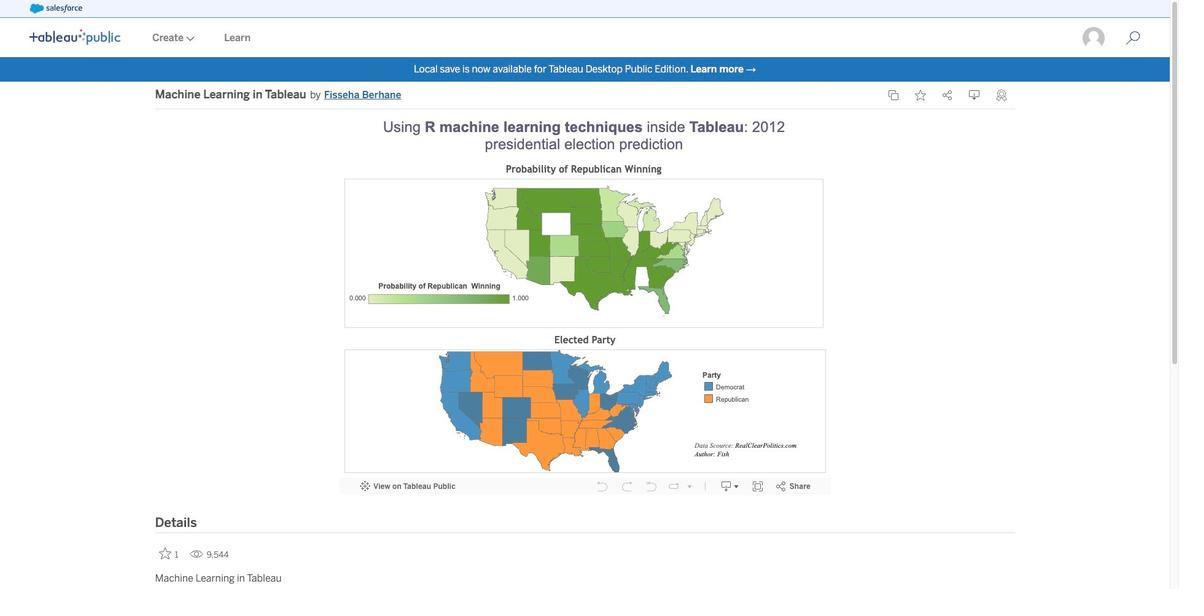 Task type: describe. For each thing, give the bounding box(es) containing it.
share image
[[942, 90, 953, 101]]

nominate for viz of the day image
[[996, 89, 1007, 101]]

go to search image
[[1111, 31, 1155, 45]]

favorite button image
[[915, 90, 926, 101]]

logo image
[[29, 29, 120, 45]]



Task type: vqa. For each thing, say whether or not it's contained in the screenshot.
Salesforce Logo
yes



Task type: locate. For each thing, give the bounding box(es) containing it.
Add Favorite button
[[155, 543, 185, 564]]

create image
[[184, 36, 195, 41]]

salesforce logo image
[[29, 4, 82, 14]]

dirk.hardpeck image
[[1082, 26, 1106, 50]]

download image
[[969, 90, 980, 101]]

add favorite image
[[159, 547, 171, 559]]

make a copy image
[[888, 90, 899, 101]]



